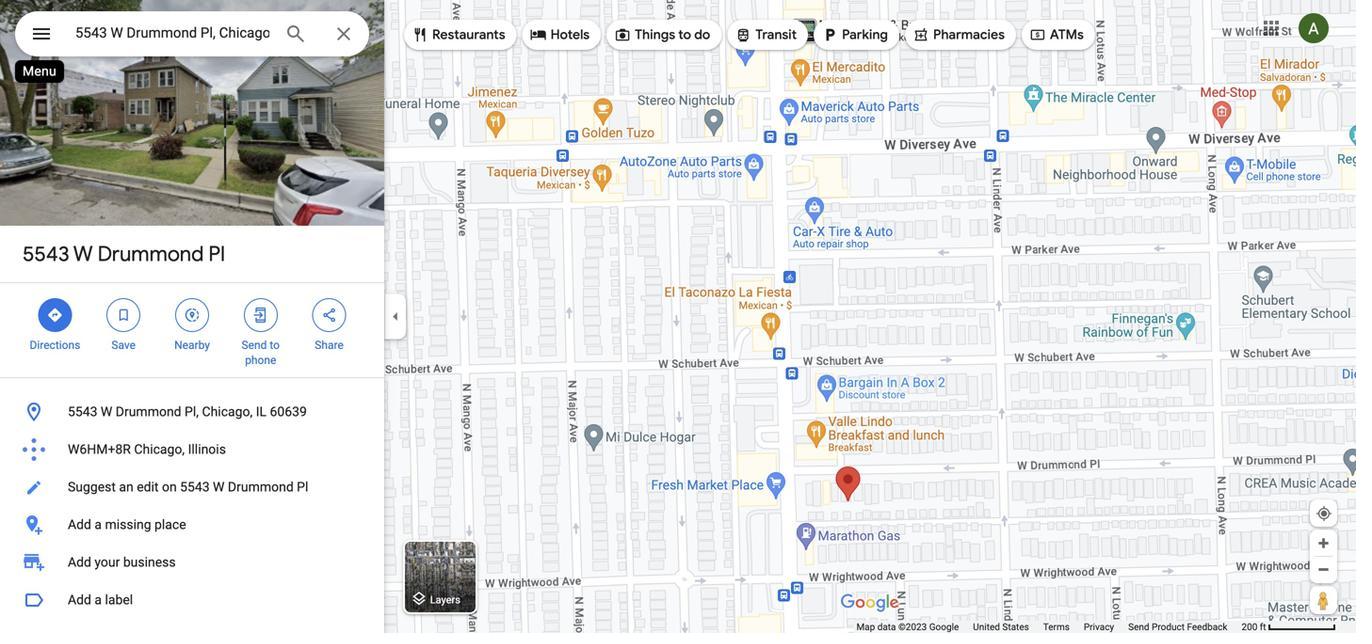 Task type: locate. For each thing, give the bounding box(es) containing it.
drummond for pl
[[98, 241, 204, 268]]

pl
[[209, 241, 225, 268], [297, 480, 308, 495]]

privacy button
[[1084, 622, 1115, 634]]

drummond up w6hm+8r chicago, illinois
[[116, 405, 181, 420]]

map data ©2023 google
[[857, 622, 959, 633]]

zoom out image
[[1317, 563, 1331, 577]]

0 horizontal spatial send
[[242, 339, 267, 352]]

chicago,
[[202, 405, 253, 420], [134, 442, 185, 458]]

add your business link
[[0, 544, 384, 582]]

w6hm+8r chicago, illinois
[[68, 442, 226, 458]]

0 vertical spatial add
[[68, 518, 91, 533]]

1 horizontal spatial pl
[[297, 480, 308, 495]]

to up phone
[[270, 339, 280, 352]]

footer
[[857, 622, 1242, 634]]

1 vertical spatial a
[[95, 593, 102, 609]]

5543 w drummond pl main content
[[0, 0, 384, 634]]

0 horizontal spatial chicago,
[[134, 442, 185, 458]]

footer containing map data ©2023 google
[[857, 622, 1242, 634]]

0 vertical spatial drummond
[[98, 241, 204, 268]]

actions for 5543 w drummond pl region
[[0, 284, 384, 378]]

a inside add a missing place button
[[95, 518, 102, 533]]

0 vertical spatial 5543
[[23, 241, 69, 268]]

 search field
[[15, 11, 369, 60]]

map
[[857, 622, 875, 633]]

a inside the 'add a label' button
[[95, 593, 102, 609]]

united states
[[973, 622, 1029, 633]]

send
[[242, 339, 267, 352], [1129, 622, 1150, 633]]

©2023
[[899, 622, 927, 633]]

place
[[155, 518, 186, 533]]


[[184, 305, 201, 326]]

1 vertical spatial send
[[1129, 622, 1150, 633]]

add for add a missing place
[[68, 518, 91, 533]]

a left missing
[[95, 518, 102, 533]]

missing
[[105, 518, 151, 533]]

1 vertical spatial w
[[101, 405, 112, 420]]

 atms
[[1030, 24, 1084, 45]]

None field
[[75, 22, 269, 44]]

0 vertical spatial to
[[679, 26, 691, 43]]

2 vertical spatial drummond
[[228, 480, 294, 495]]

1 horizontal spatial chicago,
[[202, 405, 253, 420]]

transit
[[756, 26, 797, 43]]


[[1030, 24, 1046, 45]]

1 horizontal spatial w
[[101, 405, 112, 420]]

united
[[973, 622, 1000, 633]]

0 vertical spatial pl
[[209, 241, 225, 268]]

layers
[[430, 595, 461, 606]]

collapse side panel image
[[385, 307, 406, 327]]

a left the label on the left
[[95, 593, 102, 609]]

3 add from the top
[[68, 593, 91, 609]]

drummond
[[98, 241, 204, 268], [116, 405, 181, 420], [228, 480, 294, 495]]

5543
[[23, 241, 69, 268], [68, 405, 97, 420], [180, 480, 210, 495]]

send inside send to phone
[[242, 339, 267, 352]]

1 horizontal spatial send
[[1129, 622, 1150, 633]]

add down the suggest
[[68, 518, 91, 533]]

5543 inside button
[[68, 405, 97, 420]]

add left your
[[68, 555, 91, 571]]

w
[[73, 241, 93, 268], [101, 405, 112, 420], [213, 480, 225, 495]]

5543 W Drummond Pl, Chicago, IL 60639 field
[[15, 11, 369, 57]]

to
[[679, 26, 691, 43], [270, 339, 280, 352]]

send left product
[[1129, 622, 1150, 633]]

restaurants
[[432, 26, 506, 43]]

suggest an edit on 5543 w drummond pl button
[[0, 469, 384, 507]]

pl down 60639
[[297, 480, 308, 495]]

united states button
[[973, 622, 1029, 634]]

do
[[694, 26, 711, 43]]

w inside button
[[213, 480, 225, 495]]


[[735, 24, 752, 45]]

send for send to phone
[[242, 339, 267, 352]]

hotels
[[551, 26, 590, 43]]

privacy
[[1084, 622, 1115, 633]]

footer inside google maps element
[[857, 622, 1242, 634]]


[[30, 20, 53, 48]]

add for add a label
[[68, 593, 91, 609]]


[[115, 305, 132, 326]]

send to phone
[[242, 339, 280, 367]]

w6hm+8r chicago, illinois button
[[0, 431, 384, 469]]

1 a from the top
[[95, 518, 102, 533]]

a for label
[[95, 593, 102, 609]]

 parking
[[821, 24, 888, 45]]

1 vertical spatial drummond
[[116, 405, 181, 420]]

share
[[315, 339, 344, 352]]

save
[[112, 339, 136, 352]]

label
[[105, 593, 133, 609]]

to left do
[[679, 26, 691, 43]]

1 vertical spatial to
[[270, 339, 280, 352]]

add inside button
[[68, 518, 91, 533]]

add inside button
[[68, 593, 91, 609]]

1 add from the top
[[68, 518, 91, 533]]

5543 w drummond pl, chicago, il 60639
[[68, 405, 307, 420]]


[[614, 24, 631, 45]]

your
[[95, 555, 120, 571]]

show street view coverage image
[[1310, 587, 1338, 615]]

 button
[[15, 11, 68, 60]]

drummond inside button
[[116, 405, 181, 420]]

to inside send to phone
[[270, 339, 280, 352]]

5543 up  in the left of the page
[[23, 241, 69, 268]]

drummond inside button
[[228, 480, 294, 495]]

send inside button
[[1129, 622, 1150, 633]]

1 vertical spatial pl
[[297, 480, 308, 495]]

0 horizontal spatial to
[[270, 339, 280, 352]]

pl up the 'actions for 5543 w drummond pl' region
[[209, 241, 225, 268]]

5543 inside button
[[180, 480, 210, 495]]

drummond up 
[[98, 241, 204, 268]]

send up phone
[[242, 339, 267, 352]]

0 vertical spatial send
[[242, 339, 267, 352]]

0 vertical spatial chicago,
[[202, 405, 253, 420]]

1 vertical spatial add
[[68, 555, 91, 571]]

1 vertical spatial 5543
[[68, 405, 97, 420]]

2 horizontal spatial w
[[213, 480, 225, 495]]

2 vertical spatial 5543
[[180, 480, 210, 495]]


[[252, 305, 269, 326]]

2 add from the top
[[68, 555, 91, 571]]

chicago, up on on the bottom left of the page
[[134, 442, 185, 458]]

2 vertical spatial add
[[68, 593, 91, 609]]

directions
[[30, 339, 80, 352]]

 restaurants
[[412, 24, 506, 45]]

 pharmacies
[[913, 24, 1005, 45]]

1 horizontal spatial to
[[679, 26, 691, 43]]

1 vertical spatial chicago,
[[134, 442, 185, 458]]

google maps element
[[0, 0, 1356, 634]]

an
[[119, 480, 134, 495]]

w inside button
[[101, 405, 112, 420]]

chicago, inside button
[[202, 405, 253, 420]]

chicago, left il
[[202, 405, 253, 420]]

2 vertical spatial w
[[213, 480, 225, 495]]

drummond down il
[[228, 480, 294, 495]]

0 vertical spatial a
[[95, 518, 102, 533]]

add your business
[[68, 555, 176, 571]]

to inside  things to do
[[679, 26, 691, 43]]


[[47, 305, 63, 326]]

pl inside suggest an edit on 5543 w drummond pl button
[[297, 480, 308, 495]]

2 a from the top
[[95, 593, 102, 609]]

phone
[[245, 354, 276, 367]]

pharmacies
[[933, 26, 1005, 43]]

0 vertical spatial w
[[73, 241, 93, 268]]

suggest an edit on 5543 w drummond pl
[[68, 480, 308, 495]]

5543 up w6hm+8r
[[68, 405, 97, 420]]

5543 right on on the bottom left of the page
[[180, 480, 210, 495]]

200 ft
[[1242, 622, 1267, 633]]

add left the label on the left
[[68, 593, 91, 609]]

on
[[162, 480, 177, 495]]

a
[[95, 518, 102, 533], [95, 593, 102, 609]]

add
[[68, 518, 91, 533], [68, 555, 91, 571], [68, 593, 91, 609]]

0 horizontal spatial w
[[73, 241, 93, 268]]

add for add your business
[[68, 555, 91, 571]]

add inside 'link'
[[68, 555, 91, 571]]



Task type: vqa. For each thing, say whether or not it's contained in the screenshot.


Task type: describe. For each thing, give the bounding box(es) containing it.
illinois
[[188, 442, 226, 458]]

terms button
[[1044, 622, 1070, 634]]

add a label button
[[0, 582, 384, 620]]

send product feedback button
[[1129, 622, 1228, 634]]

show your location image
[[1316, 506, 1333, 523]]

none field inside 5543 w drummond pl, chicago, il 60639 field
[[75, 22, 269, 44]]

product
[[1152, 622, 1185, 633]]

 things to do
[[614, 24, 711, 45]]

google
[[930, 622, 959, 633]]

suggest
[[68, 480, 116, 495]]

feedback
[[1187, 622, 1228, 633]]

edit
[[137, 480, 159, 495]]

5543 for 5543 w drummond pl
[[23, 241, 69, 268]]

5543 w drummond pl
[[23, 241, 225, 268]]

zoom in image
[[1317, 537, 1331, 551]]

w6hm+8r
[[68, 442, 131, 458]]

a for missing
[[95, 518, 102, 533]]

things
[[635, 26, 675, 43]]

nearby
[[174, 339, 210, 352]]

atms
[[1050, 26, 1084, 43]]

google account: angela cha  
(angela.cha@adept.ai) image
[[1299, 13, 1329, 43]]

200
[[1242, 622, 1258, 633]]

drummond for pl,
[[116, 405, 181, 420]]

ft
[[1260, 622, 1267, 633]]

add a missing place
[[68, 518, 186, 533]]

5543 w drummond pl, chicago, il 60639 button
[[0, 394, 384, 431]]

add a missing place button
[[0, 507, 384, 544]]

5543 for 5543 w drummond pl, chicago, il 60639
[[68, 405, 97, 420]]

send product feedback
[[1129, 622, 1228, 633]]

w for 5543 w drummond pl, chicago, il 60639
[[101, 405, 112, 420]]


[[530, 24, 547, 45]]


[[321, 305, 338, 326]]

pl,
[[185, 405, 199, 420]]

send for send product feedback
[[1129, 622, 1150, 633]]

add a label
[[68, 593, 133, 609]]


[[412, 24, 429, 45]]

chicago, inside button
[[134, 442, 185, 458]]

 hotels
[[530, 24, 590, 45]]

60639
[[270, 405, 307, 420]]


[[913, 24, 930, 45]]

0 horizontal spatial pl
[[209, 241, 225, 268]]


[[821, 24, 838, 45]]

business
[[123, 555, 176, 571]]

w for 5543 w drummond pl
[[73, 241, 93, 268]]

il
[[256, 405, 267, 420]]

 transit
[[735, 24, 797, 45]]

parking
[[842, 26, 888, 43]]

terms
[[1044, 622, 1070, 633]]

data
[[878, 622, 896, 633]]

200 ft button
[[1242, 622, 1337, 633]]

states
[[1003, 622, 1029, 633]]



